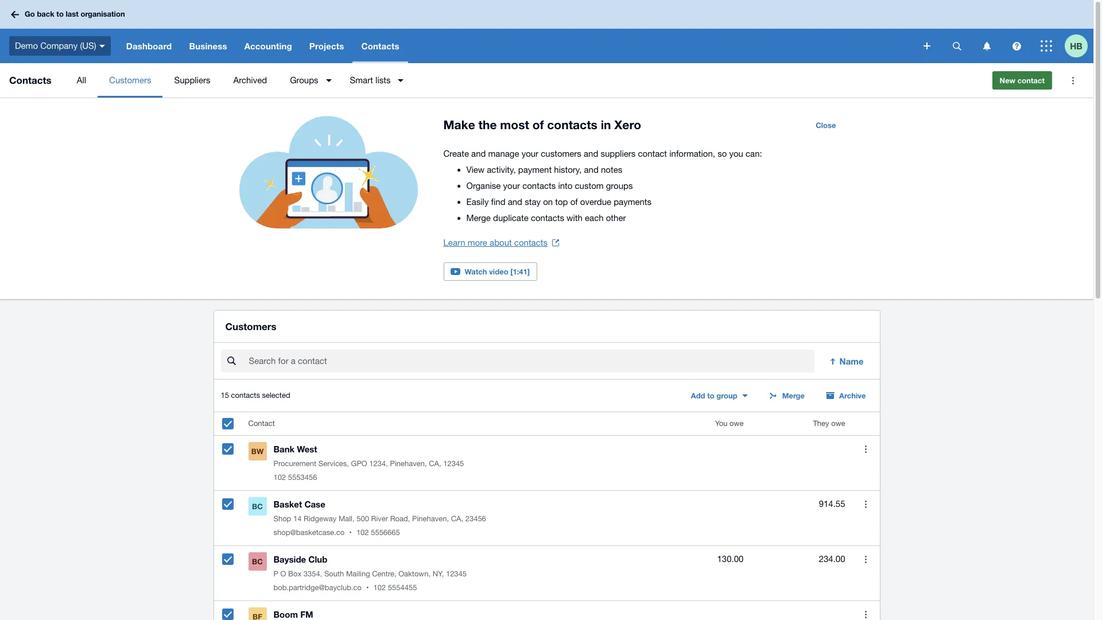Task type: locate. For each thing, give the bounding box(es) containing it.
you
[[729, 149, 743, 158]]

0 vertical spatial ca,
[[429, 459, 441, 468]]

your down activity,
[[503, 181, 520, 191]]

2 horizontal spatial 102
[[373, 583, 386, 592]]

0 vertical spatial to
[[56, 9, 64, 19]]

1 horizontal spatial 102
[[356, 528, 369, 537]]

owe right you
[[730, 419, 744, 428]]

services,
[[318, 459, 349, 468]]

• down mall,
[[349, 528, 352, 537]]

2 vertical spatial 102
[[373, 583, 386, 592]]

gpo
[[351, 459, 367, 468]]

demo company (us) button
[[0, 29, 118, 63]]

1 vertical spatial pinehaven,
[[412, 515, 449, 523]]

4 more row options button from the top
[[855, 603, 877, 620]]

0 horizontal spatial of
[[533, 118, 544, 132]]

914.55 link
[[819, 497, 845, 511]]

ca, inside bank west procurement services, gpo 1234, pinehaven, ca, 12345 102 5553456
[[429, 459, 441, 468]]

1 vertical spatial more row options image
[[865, 611, 867, 618]]

0 vertical spatial customers
[[109, 75, 151, 85]]

navigation inside banner
[[118, 29, 916, 63]]

0 horizontal spatial •
[[349, 528, 352, 537]]

1 vertical spatial •
[[366, 583, 369, 592]]

0 vertical spatial •
[[349, 528, 352, 537]]

234.00
[[819, 554, 845, 564]]

group
[[717, 391, 737, 400]]

102 down 500
[[356, 528, 369, 537]]

more row options button
[[855, 438, 877, 461], [855, 493, 877, 516], [855, 548, 877, 571], [855, 603, 877, 620]]

contacts
[[361, 41, 399, 51], [9, 74, 51, 86]]

5556665
[[371, 528, 400, 537]]

102 down procurement
[[274, 473, 286, 482]]

more row options image
[[865, 445, 867, 453], [865, 556, 867, 563]]

0 vertical spatial pinehaven,
[[390, 459, 427, 468]]

and up custom
[[584, 165, 599, 175]]

1 horizontal spatial merge
[[782, 391, 805, 400]]

1 owe from the left
[[730, 419, 744, 428]]

owe for they owe
[[831, 419, 845, 428]]

bw
[[251, 447, 264, 456]]

archive
[[839, 391, 866, 400]]

more row options button for club
[[855, 548, 877, 571]]

2 owe from the left
[[831, 419, 845, 428]]

your
[[522, 149, 539, 158], [503, 181, 520, 191]]

1 horizontal spatial •
[[366, 583, 369, 592]]

contacts down demo
[[9, 74, 51, 86]]

pinehaven, inside basket case shop 14 ridgeway mall, 500 river road, pinehaven, ca, 23456 shop@basketcase.co • 102 5556665
[[412, 515, 449, 523]]

pinehaven, inside bank west procurement services, gpo 1234, pinehaven, ca, 12345 102 5553456
[[390, 459, 427, 468]]

of right most
[[533, 118, 544, 132]]

1 vertical spatial to
[[707, 391, 715, 400]]

102 inside basket case shop 14 ridgeway mall, 500 river road, pinehaven, ca, 23456 shop@basketcase.co • 102 5556665
[[356, 528, 369, 537]]

bc left bayside
[[252, 557, 263, 566]]

banner
[[0, 0, 1094, 63]]

pinehaven, right 1234,
[[390, 459, 427, 468]]

merge left the archive button
[[782, 391, 805, 400]]

go back to last organisation
[[25, 9, 125, 19]]

demo
[[15, 41, 38, 50]]

all button
[[65, 63, 98, 98]]

ca, left 23456
[[451, 515, 463, 523]]

15 contacts selected
[[221, 391, 290, 400]]

your up the payment
[[522, 149, 539, 158]]

of right the top
[[570, 197, 578, 207]]

all
[[77, 75, 86, 85]]

1 vertical spatial customers
[[225, 320, 276, 332]]

1 horizontal spatial ca,
[[451, 515, 463, 523]]

last
[[66, 9, 79, 19]]

1 more row options button from the top
[[855, 438, 877, 461]]

0 horizontal spatial svg image
[[99, 45, 105, 48]]

0 horizontal spatial merge
[[466, 213, 491, 223]]

suppliers button
[[163, 63, 222, 98]]

each
[[585, 213, 604, 223]]

make the most of contacts in xero
[[443, 118, 641, 132]]

to inside banner
[[56, 9, 64, 19]]

contact
[[1018, 76, 1045, 85], [638, 149, 667, 158]]

svg image
[[924, 42, 931, 49], [99, 45, 105, 48]]

0 vertical spatial your
[[522, 149, 539, 158]]

learn
[[443, 238, 465, 247]]

merge button
[[762, 386, 812, 405]]

contact list table element
[[214, 412, 880, 620]]

shop
[[274, 515, 291, 523]]

0 vertical spatial more row options image
[[865, 445, 867, 453]]

more row options button for west
[[855, 438, 877, 461]]

more row options image right 234.00 link
[[865, 556, 867, 563]]

pinehaven,
[[390, 459, 427, 468], [412, 515, 449, 523]]

more row options image for west
[[865, 445, 867, 453]]

102 inside the bayside club p o box 3354, south mailing centre, oaktown, ny, 12345 bob.partridge@bayclub.co • 102 5554455
[[373, 583, 386, 592]]

• for basket case
[[349, 528, 352, 537]]

boom fm link
[[248, 608, 673, 620]]

smart
[[350, 75, 373, 85]]

• inside basket case shop 14 ridgeway mall, 500 river road, pinehaven, ca, 23456 shop@basketcase.co • 102 5556665
[[349, 528, 352, 537]]

ridgeway
[[304, 515, 337, 523]]

close
[[816, 121, 836, 130]]

• for bayside club
[[366, 583, 369, 592]]

2 more row options image from the top
[[865, 611, 867, 618]]

0 horizontal spatial ca,
[[429, 459, 441, 468]]

1 vertical spatial ca,
[[451, 515, 463, 523]]

svg image inside go back to last organisation link
[[11, 11, 19, 18]]

create
[[443, 149, 469, 158]]

more row options image down archive
[[865, 445, 867, 453]]

bc for bayside club
[[252, 557, 263, 566]]

102 down centre,
[[373, 583, 386, 592]]

owe right they
[[831, 419, 845, 428]]

102
[[274, 473, 286, 482], [356, 528, 369, 537], [373, 583, 386, 592]]

in
[[601, 118, 611, 132]]

14
[[293, 515, 302, 523]]

2 more row options image from the top
[[865, 556, 867, 563]]

0 vertical spatial 102
[[274, 473, 286, 482]]

contacts up lists
[[361, 41, 399, 51]]

and
[[471, 149, 486, 158], [584, 149, 598, 158], [584, 165, 599, 175], [508, 197, 522, 207]]

lists
[[375, 75, 391, 85]]

of
[[533, 118, 544, 132], [570, 197, 578, 207]]

0 horizontal spatial contact
[[638, 149, 667, 158]]

to right add
[[707, 391, 715, 400]]

svg image
[[11, 11, 19, 18], [1041, 40, 1052, 52], [953, 42, 961, 50], [983, 42, 991, 50], [1012, 42, 1021, 50]]

name button
[[821, 350, 873, 373]]

1 bc from the top
[[252, 502, 263, 511]]

contacts down on
[[531, 213, 564, 223]]

procurement
[[274, 459, 316, 468]]

contacts up customers
[[547, 118, 598, 132]]

customers
[[109, 75, 151, 85], [225, 320, 276, 332]]

suppliers
[[174, 75, 210, 85]]

• down "mailing"
[[366, 583, 369, 592]]

merge down easily
[[466, 213, 491, 223]]

to
[[56, 9, 64, 19], [707, 391, 715, 400]]

p
[[274, 570, 278, 578]]

so
[[718, 149, 727, 158]]

other
[[606, 213, 626, 223]]

0 horizontal spatial to
[[56, 9, 64, 19]]

2 bc from the top
[[252, 557, 263, 566]]

smart lists button
[[338, 63, 411, 98]]

bank west procurement services, gpo 1234, pinehaven, ca, 12345 102 5553456
[[274, 444, 464, 482]]

projects button
[[301, 29, 353, 63]]

contacts button
[[353, 29, 408, 63]]

0 horizontal spatial your
[[503, 181, 520, 191]]

5554455
[[388, 583, 417, 592]]

0 horizontal spatial 102
[[274, 473, 286, 482]]

0 vertical spatial bc
[[252, 502, 263, 511]]

1 vertical spatial more row options image
[[865, 556, 867, 563]]

west
[[297, 444, 317, 454]]

1 vertical spatial bc
[[252, 557, 263, 566]]

1 more row options image from the top
[[865, 500, 867, 508]]

1 horizontal spatial of
[[570, 197, 578, 207]]

1 vertical spatial merge
[[782, 391, 805, 400]]

boom fm
[[274, 609, 313, 620]]

more row options image
[[865, 500, 867, 508], [865, 611, 867, 618]]

easily
[[466, 197, 489, 207]]

more row options image for club
[[865, 556, 867, 563]]

0 vertical spatial more row options image
[[865, 500, 867, 508]]

1 horizontal spatial your
[[522, 149, 539, 158]]

more row options image for fourth 'more row options' popup button from the top of the contact list table element
[[865, 611, 867, 618]]

payments
[[614, 197, 652, 207]]

bc
[[252, 502, 263, 511], [252, 557, 263, 566]]

watch video [1:41]
[[465, 267, 530, 276]]

1 vertical spatial contacts
[[9, 74, 51, 86]]

12345
[[443, 459, 464, 468], [446, 570, 467, 578]]

ca,
[[429, 459, 441, 468], [451, 515, 463, 523]]

business
[[189, 41, 227, 51]]

1 horizontal spatial to
[[707, 391, 715, 400]]

shop@basketcase.co
[[274, 528, 345, 537]]

merge inside button
[[782, 391, 805, 400]]

and left the suppliers
[[584, 149, 598, 158]]

12345 inside the bayside club p o box 3354, south mailing centre, oaktown, ny, 12345 bob.partridge@bayclub.co • 102 5554455
[[446, 570, 467, 578]]

history,
[[554, 165, 582, 175]]

merge duplicate contacts with each other
[[466, 213, 626, 223]]

102 inside bank west procurement services, gpo 1234, pinehaven, ca, 12345 102 5553456
[[274, 473, 286, 482]]

3 more row options button from the top
[[855, 548, 877, 571]]

navigation
[[118, 29, 916, 63]]

0 vertical spatial 12345
[[443, 459, 464, 468]]

1 more row options image from the top
[[865, 445, 867, 453]]

0 vertical spatial contacts
[[361, 41, 399, 51]]

1 horizontal spatial contacts
[[361, 41, 399, 51]]

1 horizontal spatial owe
[[831, 419, 845, 428]]

1 vertical spatial of
[[570, 197, 578, 207]]

ca, right 1234,
[[429, 459, 441, 468]]

find
[[491, 197, 506, 207]]

to left 'last'
[[56, 9, 64, 19]]

overdue
[[580, 197, 611, 207]]

1234,
[[369, 459, 388, 468]]

0 horizontal spatial customers
[[109, 75, 151, 85]]

bc left basket
[[252, 502, 263, 511]]

learn more about contacts link
[[443, 235, 559, 251]]

0 vertical spatial contact
[[1018, 76, 1045, 85]]

notes
[[601, 165, 622, 175]]

0 horizontal spatial owe
[[730, 419, 744, 428]]

pinehaven, right road,
[[412, 515, 449, 523]]

102 for bayside club
[[373, 583, 386, 592]]

menu
[[65, 63, 983, 98]]

1 horizontal spatial contact
[[1018, 76, 1045, 85]]

2 more row options button from the top
[[855, 493, 877, 516]]

most
[[500, 118, 529, 132]]

contact right new
[[1018, 76, 1045, 85]]

case
[[304, 499, 325, 509]]

0 vertical spatial merge
[[466, 213, 491, 223]]

contacts inside the "learn more about contacts" link
[[514, 238, 548, 247]]

bank
[[274, 444, 295, 454]]

contact right the suppliers
[[638, 149, 667, 158]]

more row options button for case
[[855, 493, 877, 516]]

3354,
[[304, 570, 322, 578]]

contacts down 'merge duplicate contacts with each other' at the top of page
[[514, 238, 548, 247]]

• inside the bayside club p o box 3354, south mailing centre, oaktown, ny, 12345 bob.partridge@bayclub.co • 102 5554455
[[366, 583, 369, 592]]

customers button
[[98, 63, 163, 98]]

about
[[490, 238, 512, 247]]

navigation containing dashboard
[[118, 29, 916, 63]]

more row options image for 'more row options' popup button for case
[[865, 500, 867, 508]]

1 vertical spatial 12345
[[446, 570, 467, 578]]

1 vertical spatial your
[[503, 181, 520, 191]]

groups
[[290, 75, 318, 85]]

1 vertical spatial 102
[[356, 528, 369, 537]]



Task type: vqa. For each thing, say whether or not it's contained in the screenshot.
1st More Row Options 'popup button' from the top of the Contact List Table ELEMENT
yes



Task type: describe. For each thing, give the bounding box(es) containing it.
and up view
[[471, 149, 486, 158]]

top
[[555, 197, 568, 207]]

500
[[357, 515, 369, 523]]

banner containing hb
[[0, 0, 1094, 63]]

back
[[37, 9, 54, 19]]

watch video [1:41] button
[[443, 262, 537, 281]]

menu containing all
[[65, 63, 983, 98]]

1 horizontal spatial customers
[[225, 320, 276, 332]]

you
[[715, 419, 728, 428]]

manage
[[488, 149, 519, 158]]

12345 inside bank west procurement services, gpo 1234, pinehaven, ca, 12345 102 5553456
[[443, 459, 464, 468]]

centre,
[[372, 570, 396, 578]]

mailing
[[346, 570, 370, 578]]

hb
[[1070, 40, 1083, 51]]

on
[[543, 197, 553, 207]]

[1:41]
[[510, 267, 530, 276]]

owe for you owe
[[730, 419, 744, 428]]

box
[[288, 570, 301, 578]]

1 vertical spatial contact
[[638, 149, 667, 158]]

organisation
[[81, 9, 125, 19]]

selected
[[262, 391, 290, 400]]

hb button
[[1065, 29, 1094, 63]]

with
[[567, 213, 583, 223]]

video
[[489, 267, 508, 276]]

company
[[40, 41, 78, 50]]

new contact
[[1000, 76, 1045, 85]]

watch
[[465, 267, 487, 276]]

add
[[691, 391, 705, 400]]

duplicate
[[493, 213, 529, 223]]

road,
[[390, 515, 410, 523]]

contacts inside popup button
[[361, 41, 399, 51]]

can:
[[746, 149, 762, 158]]

1 horizontal spatial svg image
[[924, 42, 931, 49]]

custom
[[575, 181, 604, 191]]

merge for merge
[[782, 391, 805, 400]]

projects
[[309, 41, 344, 51]]

ny,
[[433, 570, 444, 578]]

oaktown,
[[399, 570, 431, 578]]

make
[[443, 118, 475, 132]]

bayside club p o box 3354, south mailing centre, oaktown, ny, 12345 bob.partridge@bayclub.co • 102 5554455
[[274, 554, 467, 592]]

130.00 link
[[717, 552, 744, 566]]

they
[[813, 419, 829, 428]]

go
[[25, 9, 35, 19]]

payment
[[518, 165, 552, 175]]

learn more about contacts
[[443, 238, 548, 247]]

into
[[558, 181, 573, 191]]

new
[[1000, 76, 1016, 85]]

smart lists
[[350, 75, 391, 85]]

customers inside button
[[109, 75, 151, 85]]

groups button
[[279, 63, 338, 98]]

merge for merge duplicate contacts with each other
[[466, 213, 491, 223]]

bc for basket case
[[252, 502, 263, 511]]

organise
[[466, 181, 501, 191]]

organise your contacts into custom groups
[[466, 181, 633, 191]]

fm
[[300, 609, 313, 620]]

river
[[371, 515, 388, 523]]

south
[[324, 570, 344, 578]]

dashboard
[[126, 41, 172, 51]]

activity,
[[487, 165, 516, 175]]

ca, inside basket case shop 14 ridgeway mall, 500 river road, pinehaven, ca, 23456 shop@basketcase.co • 102 5556665
[[451, 515, 463, 523]]

add to group button
[[684, 386, 755, 405]]

they owe
[[813, 419, 845, 428]]

and up duplicate
[[508, 197, 522, 207]]

basket
[[274, 499, 302, 509]]

Search for a contact field
[[248, 350, 814, 372]]

234.00 link
[[819, 552, 845, 566]]

0 horizontal spatial contacts
[[9, 74, 51, 86]]

accounting button
[[236, 29, 301, 63]]

business button
[[181, 29, 236, 63]]

0 vertical spatial of
[[533, 118, 544, 132]]

dashboard link
[[118, 29, 181, 63]]

mall,
[[339, 515, 355, 523]]

contacts down the payment
[[522, 181, 556, 191]]

go back to last organisation link
[[7, 4, 132, 25]]

contacts right 15
[[231, 391, 260, 400]]

xero
[[614, 118, 641, 132]]

914.55
[[819, 499, 845, 509]]

close button
[[809, 116, 843, 134]]

the
[[479, 118, 497, 132]]

102 for basket case
[[356, 528, 369, 537]]

svg image inside demo company (us) popup button
[[99, 45, 105, 48]]

customers
[[541, 149, 581, 158]]

suppliers
[[601, 149, 636, 158]]

club
[[308, 554, 327, 564]]

you owe
[[715, 419, 744, 428]]

stay
[[525, 197, 541, 207]]

to inside popup button
[[707, 391, 715, 400]]

more
[[468, 238, 487, 247]]

actions menu image
[[1061, 69, 1084, 92]]

contact inside button
[[1018, 76, 1045, 85]]

create and manage your customers and suppliers contact information, so you can:
[[443, 149, 762, 158]]

basket case shop 14 ridgeway mall, 500 river road, pinehaven, ca, 23456 shop@basketcase.co • 102 5556665
[[274, 499, 486, 537]]

easily find and stay on top of overdue payments
[[466, 197, 652, 207]]

23456
[[465, 515, 486, 523]]



